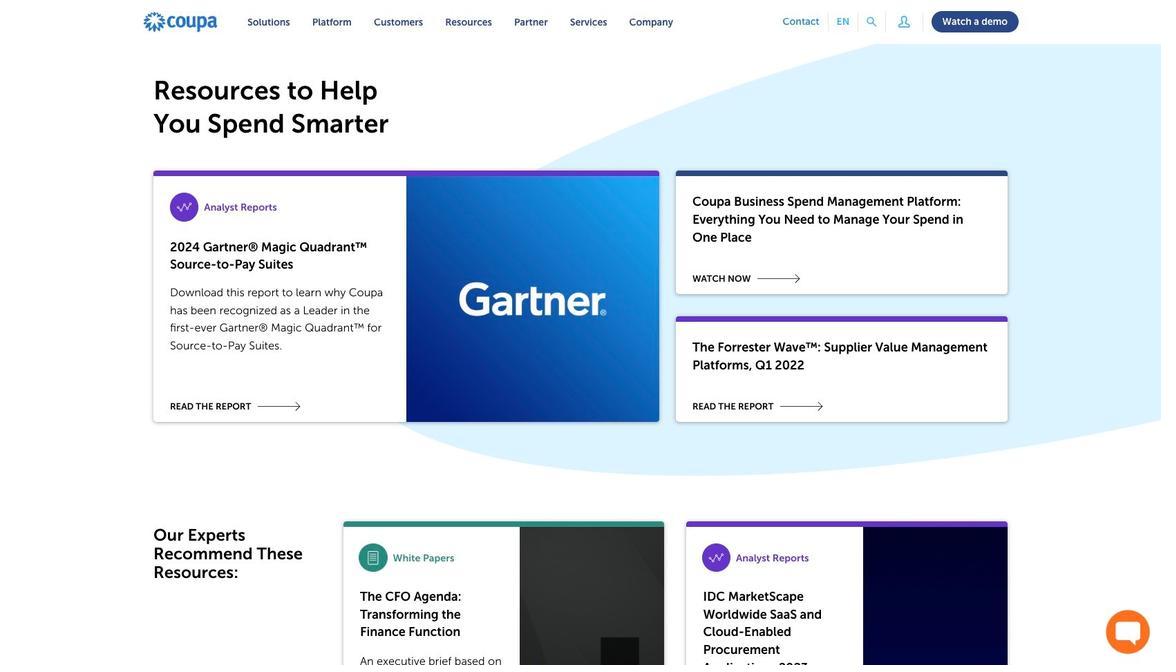 Task type: vqa. For each thing, say whether or not it's contained in the screenshot.
Home IMAGE
yes



Task type: locate. For each thing, give the bounding box(es) containing it.
platform_user_centric image
[[894, 11, 914, 32]]

home image
[[142, 11, 218, 33]]



Task type: describe. For each thing, give the bounding box(es) containing it.
mag glass image
[[867, 17, 877, 27]]



